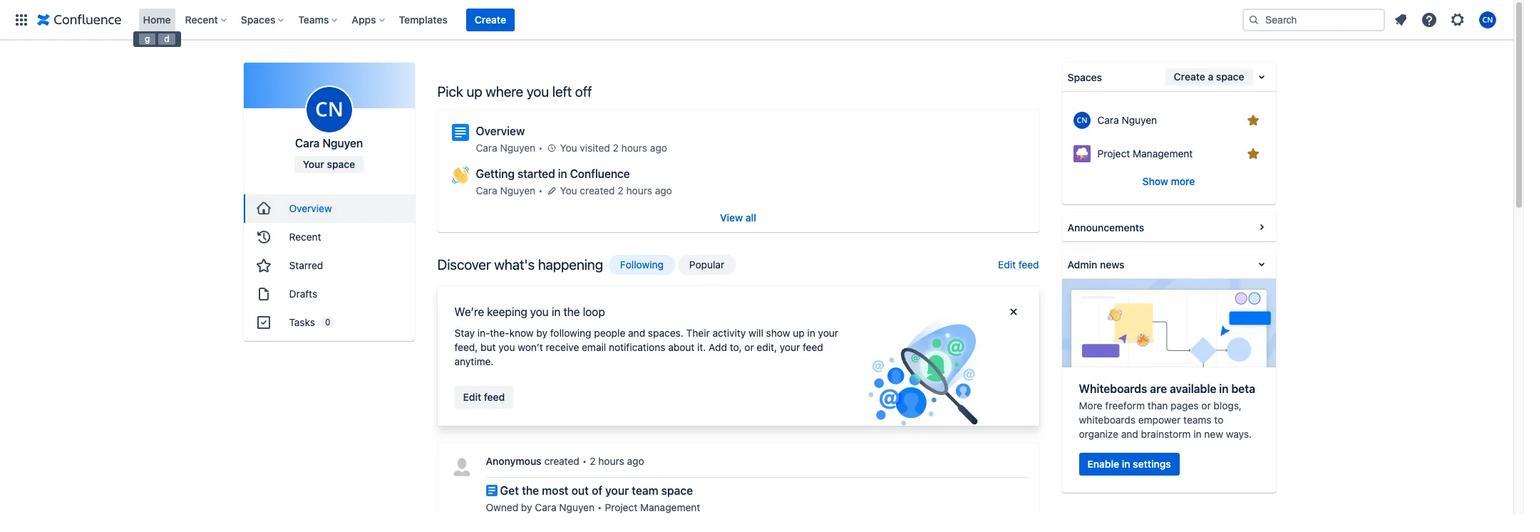 Task type: vqa. For each thing, say whether or not it's contained in the screenshot.
Up in the the Stay in-the-know by following people and spaces. Their activity will show up in your feed, but you won't receive email notifications about it. Add to, or edit, your feed anytime.
yes



Task type: locate. For each thing, give the bounding box(es) containing it.
0 vertical spatial spaces
[[241, 13, 276, 25]]

ago up you created 2 hours ago
[[650, 142, 667, 154]]

cara nguyen
[[1098, 114, 1158, 126], [295, 137, 363, 150]]

overview up recent link
[[289, 203, 332, 215]]

confluence image
[[37, 11, 122, 28], [37, 11, 122, 28]]

1 vertical spatial edit feed button
[[455, 387, 514, 409]]

stay
[[455, 327, 475, 339]]

created down the "confluence"
[[580, 185, 615, 197]]

1 horizontal spatial the
[[564, 306, 580, 319]]

0 horizontal spatial space
[[327, 158, 355, 170]]

help icon image
[[1421, 11, 1438, 28]]

the
[[564, 306, 580, 319], [522, 485, 539, 498]]

0
[[325, 317, 331, 328]]

2 right "visited"
[[613, 142, 619, 154]]

won't
[[518, 342, 543, 354]]

in right show
[[808, 327, 816, 339]]

1 horizontal spatial management
[[1133, 147, 1193, 159]]

2 down the "confluence"
[[618, 185, 624, 197]]

1 vertical spatial and
[[1122, 428, 1139, 441]]

1 horizontal spatial space
[[662, 485, 693, 498]]

0 vertical spatial your
[[818, 327, 839, 339]]

beta
[[1232, 383, 1256, 396]]

you up know
[[530, 306, 549, 319]]

cara down getting
[[476, 185, 498, 197]]

ago down you visited 2 hours ago
[[655, 185, 672, 197]]

your right of
[[606, 485, 629, 498]]

you left left
[[527, 83, 549, 100]]

2 hours ago button
[[590, 455, 644, 469]]

0 horizontal spatial by
[[521, 502, 532, 514]]

you
[[560, 142, 577, 154], [560, 185, 577, 197]]

you down getting started in confluence
[[560, 185, 577, 197]]

1 horizontal spatial cara nguyen
[[1098, 114, 1158, 126]]

create for create
[[475, 13, 506, 25]]

in right enable
[[1122, 458, 1131, 470]]

create inside popup button
[[1174, 71, 1206, 83]]

of
[[592, 485, 603, 498]]

show more button
[[1134, 170, 1204, 193]]

cara nguyen link up your space
[[284, 86, 374, 150]]

0 horizontal spatial edit feed
[[463, 392, 505, 404]]

cara up project management
[[1098, 114, 1119, 126]]

home link
[[139, 8, 175, 31]]

are
[[1150, 383, 1167, 396]]

0 vertical spatial management
[[1133, 147, 1193, 159]]

0 vertical spatial hours
[[622, 142, 648, 154]]

0 horizontal spatial created
[[545, 456, 580, 468]]

by
[[537, 327, 548, 339], [521, 502, 532, 514]]

recent right 'home'
[[185, 13, 218, 25]]

recent up starred
[[289, 231, 321, 243]]

project management link down team
[[605, 501, 701, 515]]

in
[[558, 168, 567, 180], [552, 306, 561, 319], [808, 327, 816, 339], [1220, 383, 1229, 396], [1194, 428, 1202, 441], [1122, 458, 1131, 470]]

0 horizontal spatial up
[[467, 83, 482, 100]]

up right pick at the left top of the page
[[467, 83, 482, 100]]

create inside global element
[[475, 13, 506, 25]]

1 horizontal spatial your
[[780, 342, 800, 354]]

1 vertical spatial or
[[1202, 400, 1211, 412]]

0 horizontal spatial project
[[605, 502, 638, 514]]

1 vertical spatial ago
[[655, 185, 672, 197]]

cara nguyen •
[[476, 142, 543, 154], [476, 185, 543, 197]]

1 horizontal spatial or
[[1202, 400, 1211, 412]]

edit feed up 'close message box' icon on the right bottom of the page
[[998, 259, 1039, 271]]

group
[[244, 190, 425, 342]]

0 vertical spatial project
[[1098, 147, 1130, 159]]

cara nguyen up your space
[[295, 137, 363, 150]]

by inside stay in-the-know by following people and spaces. their activity will show up in your feed, but you won't receive email notifications about it. add to, or edit, your feed anytime.
[[537, 327, 548, 339]]

edit
[[998, 259, 1016, 271], [463, 392, 481, 404]]

started
[[518, 168, 555, 180]]

management up show more on the top right
[[1133, 147, 1193, 159]]

0 vertical spatial space
[[1217, 71, 1245, 83]]

drafts link
[[244, 280, 425, 309]]

team
[[632, 485, 659, 498]]

1 horizontal spatial project
[[1098, 147, 1130, 159]]

create left the a
[[1174, 71, 1206, 83]]

feed right edit,
[[803, 342, 824, 354]]

cara nguyen link down most
[[535, 501, 595, 515]]

space
[[1217, 71, 1245, 83], [327, 158, 355, 170], [662, 485, 693, 498]]

nguyen up your space
[[323, 137, 363, 150]]

overview down where
[[476, 125, 525, 138]]

to
[[1215, 414, 1224, 426]]

cara down most
[[535, 502, 557, 514]]

you left "visited"
[[560, 142, 577, 154]]

1 horizontal spatial and
[[1122, 428, 1139, 441]]

2 vertical spatial your
[[606, 485, 629, 498]]

management down team
[[640, 502, 701, 514]]

1 horizontal spatial edit
[[998, 259, 1016, 271]]

1 vertical spatial overview
[[289, 203, 332, 215]]

cara nguyen link
[[284, 86, 374, 150], [1068, 103, 1270, 137], [476, 141, 536, 155], [476, 184, 536, 198], [535, 501, 595, 515]]

most
[[542, 485, 569, 498]]

0 horizontal spatial spaces
[[241, 13, 276, 25]]

0 horizontal spatial cara nguyen
[[295, 137, 363, 150]]

what's
[[494, 257, 535, 273]]

owned
[[486, 502, 519, 514]]

0 vertical spatial recent
[[185, 13, 218, 25]]

0 horizontal spatial and
[[628, 327, 645, 339]]

0 vertical spatial feed
[[1019, 259, 1039, 271]]

edit feed down the anytime. at the left bottom of the page
[[463, 392, 505, 404]]

ago up team
[[627, 456, 644, 468]]

1 vertical spatial created
[[545, 456, 580, 468]]

1 horizontal spatial edit feed
[[998, 259, 1039, 271]]

we're keeping you in the loop
[[455, 306, 605, 319]]

the right the get
[[522, 485, 539, 498]]

your down show
[[780, 342, 800, 354]]

and down whiteboards on the bottom
[[1122, 428, 1139, 441]]

view
[[720, 212, 743, 224]]

1 vertical spatial edit
[[463, 392, 481, 404]]

the up following
[[564, 306, 580, 319]]

your
[[303, 158, 324, 170]]

create a space
[[1174, 71, 1245, 83]]

than
[[1148, 400, 1168, 412]]

starred link
[[244, 252, 425, 280]]

up inside stay in-the-know by following people and spaces. their activity will show up in your feed, but you won't receive email notifications about it. add to, or edit, your feed anytime.
[[793, 327, 805, 339]]

edit feed button
[[998, 258, 1039, 272], [455, 387, 514, 409]]

1 vertical spatial the
[[522, 485, 539, 498]]

following
[[620, 259, 664, 271]]

1 horizontal spatial spaces
[[1068, 71, 1103, 83]]

0 vertical spatial cara nguyen
[[1098, 114, 1158, 126]]

0 vertical spatial or
[[745, 342, 754, 354]]

banner
[[0, 0, 1514, 40]]

1 horizontal spatial create
[[1174, 71, 1206, 83]]

drafts
[[289, 288, 317, 300]]

in right started
[[558, 168, 567, 180]]

1 cara nguyen • from the top
[[476, 142, 543, 154]]

0 horizontal spatial the
[[522, 485, 539, 498]]

nguyen down out
[[559, 502, 595, 514]]

by up the won't
[[537, 327, 548, 339]]

activity
[[713, 327, 746, 339]]

0 vertical spatial the
[[564, 306, 580, 319]]

spaces for spaces dropdown button
[[1068, 71, 1103, 83]]

2 cara nguyen • from the top
[[476, 185, 543, 197]]

1 vertical spatial management
[[640, 502, 701, 514]]

• up out
[[582, 456, 587, 468]]

your right show
[[818, 327, 839, 339]]

cara nguyen link down getting
[[476, 184, 536, 198]]

spaces inside spaces dropdown button
[[1068, 71, 1103, 83]]

1 vertical spatial your
[[780, 342, 800, 354]]

1 horizontal spatial up
[[793, 327, 805, 339]]

and up notifications
[[628, 327, 645, 339]]

1 horizontal spatial project management link
[[1068, 137, 1270, 170]]

space right team
[[662, 485, 693, 498]]

unstar this space image
[[1245, 145, 1262, 162]]

you down the- at the left bottom of page
[[499, 342, 515, 354]]

1 vertical spatial 2
[[618, 185, 624, 197]]

2
[[613, 142, 619, 154], [618, 185, 624, 197], [590, 456, 596, 468]]

space right your
[[327, 158, 355, 170]]

in down teams at the bottom right of the page
[[1194, 428, 1202, 441]]

0 horizontal spatial recent
[[185, 13, 218, 25]]

0 vertical spatial project management link
[[1068, 137, 1270, 170]]

or right to,
[[745, 342, 754, 354]]

edit feed button up 'close message box' icon on the right bottom of the page
[[998, 258, 1039, 272]]

project management link
[[1068, 137, 1270, 170], [605, 501, 701, 515]]

0 horizontal spatial feed
[[484, 392, 505, 404]]

create for create a space
[[1174, 71, 1206, 83]]

it.
[[698, 342, 706, 354]]

1 horizontal spatial feed
[[803, 342, 824, 354]]

out
[[572, 485, 589, 498]]

whiteboards
[[1079, 383, 1148, 396]]

management
[[1133, 147, 1193, 159], [640, 502, 701, 514]]

you for getting started in confluence
[[560, 185, 577, 197]]

or up teams at the bottom right of the page
[[1202, 400, 1211, 412]]

1 vertical spatial edit feed
[[463, 392, 505, 404]]

1 horizontal spatial created
[[580, 185, 615, 197]]

pick
[[437, 83, 463, 100]]

0 vertical spatial by
[[537, 327, 548, 339]]

edit up 'close message box' icon on the right bottom of the page
[[998, 259, 1016, 271]]

project management link up show more on the top right
[[1068, 137, 1270, 170]]

0 vertical spatial create
[[475, 13, 506, 25]]

0 vertical spatial ago
[[650, 142, 667, 154]]

popular
[[690, 259, 725, 271]]

teams
[[1184, 414, 1212, 426]]

• down get the most out of your team space "link"
[[598, 502, 602, 514]]

recent
[[185, 13, 218, 25], [289, 231, 321, 243]]

1 vertical spatial cara nguyen •
[[476, 185, 543, 197]]

spaces button
[[1062, 63, 1276, 92]]

• up started
[[539, 142, 543, 154]]

edit feed button down the anytime. at the left bottom of the page
[[455, 387, 514, 409]]

2 vertical spatial you
[[499, 342, 515, 354]]

ago for getting started in confluence
[[655, 185, 672, 197]]

the inside "link"
[[522, 485, 539, 498]]

edit down the anytime. at the left bottom of the page
[[463, 392, 481, 404]]

1 vertical spatial spaces
[[1068, 71, 1103, 83]]

2 horizontal spatial feed
[[1019, 259, 1039, 271]]

close message box image
[[1005, 304, 1022, 321]]

2 up get the most out of your team space
[[590, 456, 596, 468]]

cara nguyen • down getting
[[476, 185, 543, 197]]

feed up 'close message box' icon on the right bottom of the page
[[1019, 259, 1039, 271]]

1 vertical spatial recent
[[289, 231, 321, 243]]

create
[[475, 13, 506, 25], [1174, 71, 1206, 83]]

0 vertical spatial edit
[[998, 259, 1016, 271]]

spaces inside spaces popup button
[[241, 13, 276, 25]]

0 horizontal spatial create
[[475, 13, 506, 25]]

2 horizontal spatial space
[[1217, 71, 1245, 83]]

0 vertical spatial and
[[628, 327, 645, 339]]

create right templates
[[475, 13, 506, 25]]

1 vertical spatial by
[[521, 502, 532, 514]]

organize
[[1079, 428, 1119, 441]]

1 you from the top
[[560, 142, 577, 154]]

and inside stay in-the-know by following people and spaces. their activity will show up in your feed, but you won't receive email notifications about it. add to, or edit, your feed anytime.
[[628, 327, 645, 339]]

0 vertical spatial edit feed button
[[998, 258, 1039, 272]]

1 vertical spatial you
[[530, 306, 549, 319]]

all
[[746, 212, 757, 224]]

1 vertical spatial hours
[[626, 185, 652, 197]]

1 vertical spatial up
[[793, 327, 805, 339]]

created up most
[[545, 456, 580, 468]]

2 vertical spatial feed
[[484, 392, 505, 404]]

1 horizontal spatial recent
[[289, 231, 321, 243]]

0 vertical spatial 2
[[613, 142, 619, 154]]

hours up get the most out of your team space "link"
[[599, 456, 625, 468]]

in up following
[[552, 306, 561, 319]]

more
[[1079, 400, 1103, 412]]

cara nguyen up project management
[[1098, 114, 1158, 126]]

0 horizontal spatial management
[[640, 502, 701, 514]]

space inside "link"
[[662, 485, 693, 498]]

0 vertical spatial up
[[467, 83, 482, 100]]

cara
[[1098, 114, 1119, 126], [295, 137, 320, 150], [476, 142, 498, 154], [476, 185, 498, 197], [535, 502, 557, 514]]

and
[[628, 327, 645, 339], [1122, 428, 1139, 441]]

show
[[766, 327, 790, 339]]

settings icon image
[[1450, 11, 1467, 28]]

hours
[[622, 142, 648, 154], [626, 185, 652, 197], [599, 456, 625, 468]]

feed down the anytime. at the left bottom of the page
[[484, 392, 505, 404]]

0 vertical spatial cara nguyen •
[[476, 142, 543, 154]]

where
[[486, 83, 523, 100]]

spaces for spaces popup button
[[241, 13, 276, 25]]

space right the a
[[1217, 71, 1245, 83]]

0 horizontal spatial your
[[606, 485, 629, 498]]

created for you
[[580, 185, 615, 197]]

0 vertical spatial you
[[560, 142, 577, 154]]

up right show
[[793, 327, 805, 339]]

edit,
[[757, 342, 777, 354]]

by right owned
[[521, 502, 532, 514]]

1 vertical spatial create
[[1174, 71, 1206, 83]]

hours down the "confluence"
[[626, 185, 652, 197]]

0 vertical spatial overview
[[476, 125, 525, 138]]

2 you from the top
[[560, 185, 577, 197]]

1 vertical spatial feed
[[803, 342, 824, 354]]

ago
[[650, 142, 667, 154], [655, 185, 672, 197], [627, 456, 644, 468]]

your
[[818, 327, 839, 339], [780, 342, 800, 354], [606, 485, 629, 498]]

0 vertical spatial created
[[580, 185, 615, 197]]

g
[[145, 34, 150, 44]]

0 horizontal spatial overview
[[289, 203, 332, 215]]

show more
[[1143, 175, 1196, 188]]

brainstorm
[[1141, 428, 1191, 441]]

you for overview
[[560, 142, 577, 154]]

or
[[745, 342, 754, 354], [1202, 400, 1211, 412]]

feed
[[1019, 259, 1039, 271], [803, 342, 824, 354], [484, 392, 505, 404]]

0 horizontal spatial or
[[745, 342, 754, 354]]

discover
[[437, 257, 491, 273]]

Search field
[[1243, 8, 1386, 31]]

cara nguyen • up getting
[[476, 142, 543, 154]]

or inside stay in-the-know by following people and spaces. their activity will show up in your feed, but you won't receive email notifications about it. add to, or edit, your feed anytime.
[[745, 342, 754, 354]]

search image
[[1249, 14, 1260, 25]]

you
[[527, 83, 549, 100], [530, 306, 549, 319], [499, 342, 515, 354]]

feed,
[[455, 342, 478, 354]]

1 vertical spatial you
[[560, 185, 577, 197]]

1 horizontal spatial by
[[537, 327, 548, 339]]

2 vertical spatial space
[[662, 485, 693, 498]]

hours right "visited"
[[622, 142, 648, 154]]



Task type: describe. For each thing, give the bounding box(es) containing it.
more
[[1171, 175, 1196, 188]]

people
[[594, 327, 626, 339]]

left
[[552, 83, 572, 100]]

ago for overview
[[650, 142, 667, 154]]

group containing overview
[[244, 190, 425, 342]]

2 for overview
[[613, 142, 619, 154]]

2 vertical spatial hours
[[599, 456, 625, 468]]

spaces button
[[237, 8, 290, 31]]

anonymous created • 2 hours ago
[[486, 456, 644, 468]]

cara nguyen link up getting
[[476, 141, 536, 155]]

will
[[749, 327, 764, 339]]

enable in settings
[[1088, 458, 1171, 470]]

cara nguyen • for getting started in confluence
[[476, 185, 543, 197]]

keeping
[[487, 306, 527, 319]]

1 vertical spatial cara nguyen
[[295, 137, 363, 150]]

off
[[575, 83, 592, 100]]

global element
[[9, 0, 1243, 40]]

enable in settings link
[[1079, 453, 1180, 476]]

getting started in confluence
[[476, 168, 630, 180]]

a
[[1208, 71, 1214, 83]]

in-
[[478, 327, 490, 339]]

banner containing home
[[0, 0, 1514, 40]]

happening
[[538, 257, 603, 273]]

unstar this space image
[[1245, 112, 1262, 129]]

email
[[582, 342, 606, 354]]

know
[[510, 327, 534, 339]]

create a space button
[[1166, 68, 1253, 86]]

2 for getting started in confluence
[[618, 185, 624, 197]]

nguyen down started
[[500, 185, 536, 197]]

confluence
[[570, 168, 630, 180]]

apps
[[352, 13, 376, 25]]

2 vertical spatial 2
[[590, 456, 596, 468]]

empower
[[1139, 414, 1181, 426]]

your inside "link"
[[606, 485, 629, 498]]

in up blogs,
[[1220, 383, 1229, 396]]

getting
[[476, 168, 515, 180]]

blogs,
[[1214, 400, 1242, 412]]

recent inside recent link
[[289, 231, 321, 243]]

recent button
[[181, 8, 232, 31]]

nguyen up project management
[[1122, 114, 1158, 126]]

:wave: image
[[452, 167, 469, 184]]

you created 2 hours ago
[[560, 185, 672, 197]]

1 vertical spatial space
[[327, 158, 355, 170]]

about
[[668, 342, 695, 354]]

ways.
[[1226, 428, 1252, 441]]

starred
[[289, 260, 323, 272]]

2 horizontal spatial your
[[818, 327, 839, 339]]

available
[[1170, 383, 1217, 396]]

admin news
[[1068, 259, 1125, 271]]

receive
[[546, 342, 579, 354]]

get the most out of your team space
[[500, 485, 693, 498]]

hours for overview
[[622, 142, 648, 154]]

appswitcher icon image
[[13, 11, 30, 28]]

cara nguyen link up project management
[[1068, 103, 1270, 137]]

anonymous image
[[450, 456, 473, 479]]

1 horizontal spatial edit feed button
[[998, 258, 1039, 272]]

loop
[[583, 306, 605, 319]]

view all link
[[712, 210, 765, 227]]

hours for getting started in confluence
[[626, 185, 652, 197]]

show
[[1143, 175, 1169, 188]]

anonymous
[[486, 456, 542, 468]]

overview link
[[244, 195, 425, 223]]

space inside popup button
[[1217, 71, 1245, 83]]

your space
[[303, 158, 355, 170]]

cara nguyen • for overview
[[476, 142, 543, 154]]

2 vertical spatial ago
[[627, 456, 644, 468]]

nguyen up started
[[500, 142, 536, 154]]

1 vertical spatial project management link
[[605, 501, 701, 515]]

freeform
[[1106, 400, 1145, 412]]

stay in-the-know by following people and spaces. their activity will show up in your feed, but you won't receive email notifications about it. add to, or edit, your feed anytime.
[[455, 327, 839, 368]]

apps button
[[348, 8, 390, 31]]

pages
[[1171, 400, 1199, 412]]

we're
[[455, 306, 484, 319]]

following button
[[609, 255, 675, 275]]

owned by cara nguyen • project management
[[486, 502, 701, 514]]

feed inside stay in-the-know by following people and spaces. their activity will show up in your feed, but you won't receive email notifications about it. add to, or edit, your feed anytime.
[[803, 342, 824, 354]]

0 horizontal spatial edit
[[463, 392, 481, 404]]

notifications
[[609, 342, 666, 354]]

add
[[709, 342, 727, 354]]

cara up getting
[[476, 142, 498, 154]]

or inside whiteboards are available in beta more freeform than pages or blogs, whiteboards empower teams to organize and brainstorm in new ways.
[[1202, 400, 1211, 412]]

but
[[481, 342, 496, 354]]

overview inside overview link
[[289, 203, 332, 215]]

1 horizontal spatial overview
[[476, 125, 525, 138]]

create link
[[466, 8, 515, 31]]

the-
[[490, 327, 510, 339]]

pick up where you left off
[[437, 83, 592, 100]]

recent link
[[244, 223, 425, 252]]

you inside stay in-the-know by following people and spaces. their activity will show up in your feed, but you won't receive email notifications about it. add to, or edit, your feed anytime.
[[499, 342, 515, 354]]

whiteboards are available in beta more freeform than pages or blogs, whiteboards empower teams to organize and brainstorm in new ways.
[[1079, 383, 1256, 441]]

settings
[[1133, 458, 1171, 470]]

get
[[500, 485, 519, 498]]

discover what's happening
[[437, 257, 603, 273]]

0 vertical spatial edit feed
[[998, 259, 1039, 271]]

0 horizontal spatial edit feed button
[[455, 387, 514, 409]]

view all
[[720, 212, 757, 224]]

news
[[1100, 259, 1125, 271]]

recent inside 'recent' popup button
[[185, 13, 218, 25]]

teams button
[[294, 8, 343, 31]]

home
[[143, 13, 171, 25]]

:wave: image
[[452, 167, 469, 184]]

templates link
[[395, 8, 452, 31]]

announcements
[[1068, 221, 1145, 234]]

spaces.
[[648, 327, 684, 339]]

created for anonymous
[[545, 456, 580, 468]]

cara up your
[[295, 137, 320, 150]]

following
[[550, 327, 592, 339]]

in inside stay in-the-know by following people and spaces. their activity will show up in your feed, but you won't receive email notifications about it. add to, or edit, your feed anytime.
[[808, 327, 816, 339]]

your profile and preferences image
[[1480, 11, 1497, 28]]

page image
[[452, 124, 469, 141]]

0 vertical spatial you
[[527, 83, 549, 100]]

tasks
[[289, 317, 315, 329]]

visited
[[580, 142, 610, 154]]

announcements button
[[1062, 213, 1276, 242]]

popular button
[[678, 255, 736, 275]]

admin
[[1068, 259, 1098, 271]]

enable
[[1088, 458, 1120, 470]]

• down started
[[539, 185, 543, 197]]

anytime.
[[455, 356, 494, 368]]

you visited 2 hours ago
[[560, 142, 667, 154]]

and inside whiteboards are available in beta more freeform than pages or blogs, whiteboards empower teams to organize and brainstorm in new ways.
[[1122, 428, 1139, 441]]

notification icon image
[[1393, 11, 1410, 28]]



